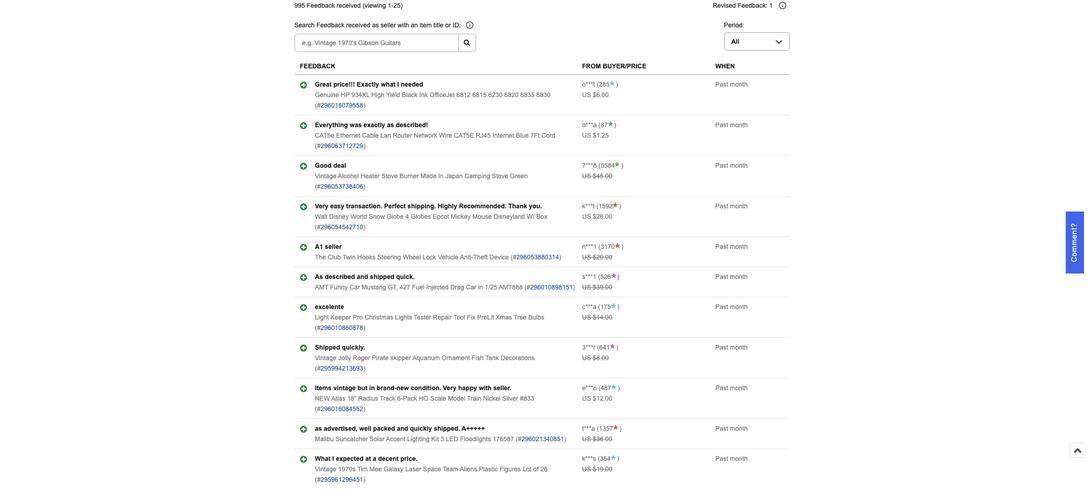 Task type: describe. For each thing, give the bounding box(es) containing it.
feedback left by buyer. element for ( 87
[[583, 121, 597, 129]]

295994213693 link
[[321, 365, 363, 373]]

excelente element
[[315, 304, 344, 311]]

vintage alcohol heater stove burner made in japan camping stove green (#
[[315, 173, 528, 190]]

( for 3170
[[599, 243, 601, 251]]

364
[[600, 456, 611, 463]]

6815
[[473, 91, 487, 99]]

us for us $1.25
[[583, 132, 592, 139]]

) down roger
[[363, 365, 366, 373]]

$45.00
[[593, 173, 613, 180]]

(# inside a1 seller the club twin hooks steering wheel lock vehicle anti-theft device (# 296053880314 )
[[511, 254, 517, 261]]

(# inside new atlas 18" radius track 6-pack ho scale model train nickel silver #833 (#
[[315, 406, 321, 413]]

new
[[397, 385, 409, 392]]

feedback left by buyer. element for ( 285
[[583, 81, 595, 88]]

from buyer/price element
[[583, 63, 647, 70]]

#833
[[520, 395, 535, 403]]

25)
[[394, 2, 403, 9]]

) down radius
[[363, 406, 366, 413]]

condition.
[[411, 385, 442, 392]]

us $6.00
[[583, 91, 609, 99]]

great price!!! exactly what i needed element
[[315, 81, 423, 88]]

cable
[[362, 132, 379, 139]]

1-
[[388, 2, 394, 9]]

cat5e
[[315, 132, 335, 139]]

us for us $19.00
[[583, 466, 592, 473]]

us $45.00
[[583, 173, 613, 180]]

( for 641
[[598, 344, 600, 352]]

296010860878 )
[[321, 325, 366, 332]]

feedback left by buyer. element for ( 5584
[[583, 162, 597, 169]]

3170
[[601, 243, 615, 251]]

vintage jolly roger pirate skipper aquarium ornament fish tank decorations (#
[[315, 355, 535, 373]]

past month for ( 175
[[716, 304, 748, 311]]

month for ( 87
[[730, 121, 748, 129]]

accent
[[386, 436, 406, 443]]

select the feedback time period you want to see element
[[725, 22, 745, 29]]

mouse
[[473, 213, 492, 221]]

seller inside a1 seller the club twin hooks steering wheel lock vehicle anti-theft device (# 296053880314 )
[[325, 243, 342, 251]]

all button
[[725, 32, 790, 51]]

everything was exactly as described!
[[315, 121, 428, 129]]

as for seller
[[372, 22, 379, 29]]

( for 487
[[599, 385, 601, 392]]

6835
[[521, 91, 535, 99]]

month for ( 5584
[[730, 162, 748, 169]]

new
[[315, 395, 330, 403]]

transaction.
[[346, 203, 383, 210]]

galaxy
[[384, 466, 404, 473]]

silver
[[503, 395, 519, 403]]

$8.00
[[593, 355, 609, 362]]

427
[[400, 284, 411, 291]]

past month for ( 1592
[[716, 203, 748, 210]]

past month element for 1357
[[716, 425, 748, 433]]

past month for ( 487
[[716, 385, 748, 392]]

as advertised, well packed and quickly shipped. a+++++ malibu suncatcher solar accent lighting kit 3 led floodlights 176587 (# 296021340851 )
[[315, 425, 567, 443]]

feedback left by buyer. element for ( 641
[[583, 344, 596, 352]]

feedback left by buyer. element for ( 526
[[583, 273, 597, 281]]

( 87
[[597, 121, 608, 129]]

feedback
[[300, 63, 336, 70]]

brand-
[[377, 385, 397, 392]]

past for 285
[[716, 81, 729, 88]]

feedback:
[[738, 2, 768, 9]]

pro
[[353, 314, 363, 321]]

ho
[[419, 395, 429, 403]]

vehicle
[[438, 254, 459, 261]]

wheel
[[403, 254, 421, 261]]

shipped quickly. element
[[315, 344, 365, 352]]

christmas
[[365, 314, 394, 321]]

tester
[[414, 314, 432, 321]]

past month for ( 87
[[716, 121, 748, 129]]

in
[[439, 173, 444, 180]]

e.g. Vintage 1970's Gibson Guitars text field
[[295, 34, 459, 52]]

rj45
[[476, 132, 491, 139]]

easy
[[330, 203, 345, 210]]

everything
[[315, 121, 348, 129]]

month for ( 364
[[730, 456, 748, 463]]

past for 87
[[716, 121, 729, 129]]

$1.25
[[593, 132, 609, 139]]

$19.00
[[593, 466, 613, 473]]

296054542710 link
[[321, 224, 363, 231]]

(# inside genuine hp 934xl high yield black ink officejet 6812 6815 6230 6820 6835 6830 (#
[[315, 102, 321, 109]]

month for ( 526
[[730, 273, 748, 281]]

item
[[420, 22, 432, 29]]

0 horizontal spatial with
[[398, 22, 409, 29]]

us for us $12.00
[[583, 395, 592, 403]]

296053738406
[[321, 183, 363, 190]]

epcot
[[433, 213, 449, 221]]

( 1592
[[595, 203, 613, 210]]

pack
[[403, 395, 417, 403]]

as for described!
[[387, 121, 394, 129]]

a1 seller element
[[315, 243, 342, 251]]

quickly
[[410, 425, 432, 433]]

( for 1592
[[597, 203, 599, 210]]

items
[[315, 385, 332, 392]]

us for us $8.00
[[583, 355, 592, 362]]

jolly
[[338, 355, 351, 362]]

was
[[350, 121, 362, 129]]

past for 641
[[716, 344, 729, 352]]

price.
[[401, 456, 418, 463]]

cat5e
[[454, 132, 474, 139]]

) right 526
[[618, 273, 620, 281]]

good deal
[[315, 162, 346, 169]]

( 641
[[596, 344, 610, 352]]

you.
[[529, 203, 542, 210]]

high
[[372, 91, 385, 99]]

lights
[[395, 314, 412, 321]]

green
[[510, 173, 528, 180]]

( for 175
[[599, 304, 601, 311]]

(# inside vintage alcohol heater stove burner made in japan camping stove green (#
[[315, 183, 321, 190]]

shipping.
[[408, 203, 436, 210]]

) right 87
[[615, 121, 617, 129]]

) right 487
[[618, 385, 620, 392]]

) inside as advertised, well packed and quickly shipped. a+++++ malibu suncatcher solar accent lighting kit 3 led floodlights 176587 (# 296021340851 )
[[565, 436, 567, 443]]

but
[[358, 385, 368, 392]]

skipper
[[391, 355, 411, 362]]

in inside "as described and shipped quick. amt funny car mustang gt, 427 fuel injected drag car in 1/25 amt888 (# 296010898151 )"
[[478, 284, 483, 291]]

feedback element
[[300, 63, 336, 70]]

e***o
[[583, 385, 597, 392]]

295994213693
[[321, 365, 363, 373]]

past for 3170
[[716, 243, 729, 251]]

and inside as advertised, well packed and quickly shipped. a+++++ malibu suncatcher solar accent lighting kit 3 led floodlights 176587 (# 296021340851 )
[[397, 425, 409, 433]]

296053880314 link
[[517, 254, 559, 261]]

tool
[[454, 314, 466, 321]]

as advertised, well packed and quickly shipped. a+++++ element
[[315, 425, 485, 433]]

176587
[[493, 436, 514, 443]]

radius
[[358, 395, 378, 403]]

mickey
[[451, 213, 471, 221]]

( 364
[[596, 456, 611, 463]]

26
[[541, 466, 548, 473]]

past month for ( 526
[[716, 273, 748, 281]]

past month element for 364
[[716, 456, 748, 463]]

alcohol
[[338, 173, 359, 180]]

) right 3170
[[622, 243, 624, 251]]

roger
[[353, 355, 370, 362]]

(# inside vintage 1970s tim mee galaxy laser space team aliens plastic figures lot of 26 (#
[[315, 477, 321, 484]]

exactly
[[364, 121, 385, 129]]

aquarium
[[413, 355, 440, 362]]

past for 1592
[[716, 203, 729, 210]]

mee
[[370, 466, 382, 473]]

month for ( 3170
[[730, 243, 748, 251]]

cord
[[542, 132, 556, 139]]

) right the 1592
[[620, 203, 622, 210]]

) right '285'
[[616, 81, 619, 88]]

us for us $20.00
[[583, 254, 592, 261]]

2 car from the left
[[466, 284, 477, 291]]

) down world
[[363, 224, 366, 231]]

995
[[295, 2, 305, 9]]

genuine hp 934xl high yield black ink officejet 6812 6815 6230 6820 6835 6830 (#
[[315, 91, 551, 109]]

lot
[[523, 466, 532, 473]]

) down 934xl
[[363, 102, 366, 109]]

296010898151 link
[[531, 284, 573, 291]]

walt disney world snow globe 4 globes epcot mickey mouse disneyland w/ box (#
[[315, 213, 548, 231]]

past month for ( 3170
[[716, 243, 748, 251]]

past for 526
[[716, 273, 729, 281]]

( for 87
[[599, 121, 601, 129]]



Task type: vqa. For each thing, say whether or not it's contained in the screenshot.
fly
no



Task type: locate. For each thing, give the bounding box(es) containing it.
as up e.g. vintage 1970's gibson guitars text box
[[372, 22, 379, 29]]

(# inside vintage jolly roger pirate skipper aquarium ornament fish tank decorations (#
[[315, 365, 321, 373]]

good deal element
[[315, 162, 346, 169]]

us down n***1
[[583, 254, 592, 261]]

us for us $36.00
[[583, 436, 592, 443]]

0 vertical spatial received
[[337, 2, 361, 9]]

10 past month element from the top
[[716, 425, 748, 433]]

( right t***a
[[597, 425, 599, 433]]

295961296451
[[321, 477, 363, 484]]

641
[[600, 344, 610, 352]]

disneyland
[[494, 213, 525, 221]]

vintage for 295961296451
[[315, 466, 337, 473]]

3 past month element from the top
[[716, 162, 748, 169]]

6-
[[398, 395, 403, 403]]

5 past month from the top
[[716, 243, 748, 251]]

feedback left by buyer. element up 'us $14.00'
[[583, 304, 597, 311]]

us for us $26.00
[[583, 213, 592, 221]]

stove left green in the left top of the page
[[492, 173, 509, 180]]

blue
[[516, 132, 529, 139]]

0 horizontal spatial as
[[315, 425, 322, 433]]

walt
[[315, 213, 328, 221]]

(# down walt
[[315, 224, 321, 231]]

7ft
[[531, 132, 540, 139]]

repair
[[433, 314, 452, 321]]

(# down "good"
[[315, 183, 321, 190]]

6 past month from the top
[[716, 273, 748, 281]]

6830
[[537, 91, 551, 99]]

296053880314
[[517, 254, 559, 261]]

feedback left by buyer. element for ( 175
[[583, 304, 597, 311]]

plastic
[[479, 466, 498, 473]]

8 past from the top
[[716, 344, 729, 352]]

2 month from the top
[[730, 121, 748, 129]]

995 feedback received (viewing 1-25)
[[295, 2, 403, 9]]

comment? link
[[1067, 212, 1085, 274]]

5 past month element from the top
[[716, 243, 748, 251]]

8 month from the top
[[730, 344, 748, 352]]

past month for ( 364
[[716, 456, 748, 463]]

described!
[[396, 121, 428, 129]]

1 vertical spatial vintage
[[315, 355, 337, 362]]

in right but
[[369, 385, 375, 392]]

seller down "1-"
[[381, 22, 396, 29]]

scale
[[431, 395, 447, 403]]

feedback left by buyer. element
[[583, 81, 595, 88], [583, 121, 597, 129], [583, 162, 597, 169], [583, 203, 595, 210], [583, 243, 597, 251], [583, 273, 597, 281], [583, 304, 597, 311], [583, 344, 596, 352], [583, 385, 597, 392], [583, 425, 595, 433], [583, 456, 596, 463]]

vintage inside vintage alcohol heater stove burner made in japan camping stove green (#
[[315, 173, 337, 180]]

pirate
[[372, 355, 389, 362]]

) inside a1 seller the club twin hooks steering wheel lock vehicle anti-theft device (# 296053880314 )
[[559, 254, 562, 261]]

received for as
[[346, 22, 371, 29]]

vintage down shipped
[[315, 355, 337, 362]]

(# down new at the left
[[315, 406, 321, 413]]

us down 3***r
[[583, 355, 592, 362]]

very easy transaction. perfect shipping. highly recommended. thank you. element
[[315, 203, 542, 210]]

month for ( 285
[[730, 81, 748, 88]]

1 feedback left by buyer. element from the top
[[583, 81, 595, 88]]

( right k***s
[[598, 456, 600, 463]]

( right 3***r
[[598, 344, 600, 352]]

past month element for 87
[[716, 121, 748, 129]]

1 vertical spatial i
[[333, 456, 334, 463]]

1 horizontal spatial with
[[479, 385, 492, 392]]

past month for ( 5584
[[716, 162, 748, 169]]

month for ( 175
[[730, 304, 748, 311]]

$39.00
[[593, 284, 613, 291]]

car down as described and shipped quick. element
[[350, 284, 360, 291]]

3 past month from the top
[[716, 162, 748, 169]]

in left 1/25
[[478, 284, 483, 291]]

nickel
[[483, 395, 501, 403]]

past for 1357
[[716, 425, 729, 433]]

0 vertical spatial i
[[398, 81, 399, 88]]

7 us from the top
[[583, 314, 592, 321]]

1 vertical spatial in
[[369, 385, 375, 392]]

( right s***1
[[599, 273, 601, 281]]

injected
[[427, 284, 449, 291]]

( for 364
[[598, 456, 600, 463]]

(# down genuine
[[315, 102, 321, 109]]

10 feedback left by buyer. element from the top
[[583, 425, 595, 433]]

1 horizontal spatial i
[[398, 81, 399, 88]]

past month element for 641
[[716, 344, 748, 352]]

led
[[446, 436, 459, 443]]

great
[[315, 81, 332, 88]]

month for ( 641
[[730, 344, 748, 352]]

as up malibu
[[315, 425, 322, 433]]

0 horizontal spatial and
[[357, 273, 368, 281]]

11 feedback left by buyer. element from the top
[[583, 456, 596, 463]]

very up model at the left
[[443, 385, 457, 392]]

new atlas 18" radius track 6-pack ho scale model train nickel silver #833 (#
[[315, 395, 535, 413]]

feedback left by buyer. element for ( 3170
[[583, 243, 597, 251]]

1 vertical spatial as
[[387, 121, 394, 129]]

$20.00
[[593, 254, 613, 261]]

1 horizontal spatial seller
[[381, 22, 396, 29]]

a1
[[315, 243, 323, 251]]

feedback left by buyer. element for ( 1357
[[583, 425, 595, 433]]

past month element for 3170
[[716, 243, 748, 251]]

received down 995 feedback received (viewing 1-25)
[[346, 22, 371, 29]]

4 feedback left by buyer. element from the top
[[583, 203, 595, 210]]

10 us from the top
[[583, 436, 592, 443]]

1 past month from the top
[[716, 81, 748, 88]]

11 past month from the top
[[716, 456, 748, 463]]

(# down 'what'
[[315, 477, 321, 484]]

shipped.
[[434, 425, 460, 433]]

) right 641
[[617, 344, 619, 352]]

and inside "as described and shipped quick. amt funny car mustang gt, 427 fuel injected drag car in 1/25 amt888 (# 296010898151 )"
[[357, 273, 368, 281]]

globes
[[411, 213, 431, 221]]

yield
[[386, 91, 400, 99]]

i right 'what'
[[333, 456, 334, 463]]

us down the d***a
[[583, 132, 592, 139]]

feedback left by buyer. element up us $1.25
[[583, 121, 597, 129]]

1 vertical spatial received
[[346, 22, 371, 29]]

feedback left by buyer. element up us $12.00
[[583, 385, 597, 392]]

4 us from the top
[[583, 213, 592, 221]]

(# right the device
[[511, 254, 517, 261]]

items vintage but in brand-new condition. very happy with seller.
[[315, 385, 512, 392]]

anti-
[[460, 254, 473, 261]]

received for (viewing
[[337, 2, 361, 9]]

(# inside as advertised, well packed and quickly shipped. a+++++ malibu suncatcher solar accent lighting kit 3 led floodlights 176587 (# 296021340851 )
[[516, 436, 522, 443]]

feedback left by buyer. element up us $6.00
[[583, 81, 595, 88]]

2 vertical spatial as
[[315, 425, 322, 433]]

0 horizontal spatial in
[[369, 385, 375, 392]]

0 vertical spatial with
[[398, 22, 409, 29]]

feedback left by buyer. element containing o***t
[[583, 81, 595, 88]]

10 past from the top
[[716, 425, 729, 433]]

( right n***1
[[599, 243, 601, 251]]

5 feedback left by buyer. element from the top
[[583, 243, 597, 251]]

11 us from the top
[[583, 466, 592, 473]]

month for ( 1592
[[730, 203, 748, 210]]

(# right 176587 on the bottom left of page
[[516, 436, 522, 443]]

network
[[414, 132, 438, 139]]

feedback left by buyer. element up us $39.00
[[583, 273, 597, 281]]

past month element
[[716, 81, 748, 88], [716, 121, 748, 129], [716, 162, 748, 169], [716, 203, 748, 210], [716, 243, 748, 251], [716, 273, 748, 281], [716, 304, 748, 311], [716, 344, 748, 352], [716, 385, 748, 392], [716, 425, 748, 433], [716, 456, 748, 463]]

1 vertical spatial feedback
[[317, 22, 345, 29]]

vintage down "good"
[[315, 173, 337, 180]]

hp
[[341, 91, 350, 99]]

feedback left by buyer. element for ( 487
[[583, 385, 597, 392]]

0 horizontal spatial stove
[[382, 173, 398, 180]]

) right 5584
[[622, 162, 624, 169]]

feedback left by buyer. element containing s***1
[[583, 273, 597, 281]]

past month element for 1592
[[716, 203, 748, 210]]

very up walt
[[315, 203, 329, 210]]

mustang
[[362, 284, 386, 291]]

( right o***t
[[597, 81, 599, 88]]

(# inside cat5e ethernet cable lan router network wire cat5e rj45 internet blue 7ft cord (#
[[315, 142, 321, 150]]

2 us from the top
[[583, 132, 592, 139]]

6 past month element from the top
[[716, 273, 748, 281]]

vintage for 295994213693
[[315, 355, 337, 362]]

1 horizontal spatial as
[[372, 22, 379, 29]]

i right the what
[[398, 81, 399, 88]]

8 feedback left by buyer. element from the top
[[583, 344, 596, 352]]

1 past month element from the top
[[716, 81, 748, 88]]

1 horizontal spatial and
[[397, 425, 409, 433]]

8 us from the top
[[583, 355, 592, 362]]

feedback left by buyer. element containing n***1
[[583, 243, 597, 251]]

11 past month element from the top
[[716, 456, 748, 463]]

past month element for 175
[[716, 304, 748, 311]]

) down christmas
[[363, 325, 366, 332]]

received left (viewing
[[337, 2, 361, 9]]

9 month from the top
[[730, 385, 748, 392]]

) down heater
[[363, 183, 366, 190]]

month for ( 1357
[[730, 425, 748, 433]]

) up 296010898151
[[559, 254, 562, 261]]

2 past from the top
[[716, 121, 729, 129]]

(# inside light keeper pro christmas lights tester repair tool fix prelit xmas tree bulbs (#
[[315, 325, 321, 332]]

japan
[[446, 173, 463, 180]]

4 month from the top
[[730, 203, 748, 210]]

revised
[[713, 2, 736, 9]]

needed
[[401, 81, 423, 88]]

( right e***o
[[599, 385, 601, 392]]

4 past from the top
[[716, 203, 729, 210]]

team
[[443, 466, 459, 473]]

4 past month element from the top
[[716, 203, 748, 210]]

o***t
[[583, 81, 595, 88]]

(# right "amt888"
[[525, 284, 531, 291]]

feedback left by buyer. element containing k***s
[[583, 456, 596, 463]]

3
[[441, 436, 444, 443]]

1 horizontal spatial car
[[466, 284, 477, 291]]

feedback left by buyer. element up us $19.00
[[583, 456, 596, 463]]

us down 7***8
[[583, 173, 592, 180]]

theft
[[473, 254, 488, 261]]

295961296451 )
[[321, 477, 366, 484]]

(# inside "as described and shipped quick. amt funny car mustang gt, 427 fuel injected drag car in 1/25 amt888 (# 296010898151 )"
[[525, 284, 531, 291]]

1 month from the top
[[730, 81, 748, 88]]

fuel
[[412, 284, 425, 291]]

( right 7***8
[[599, 162, 601, 169]]

10 month from the top
[[730, 425, 748, 433]]

3 vintage from the top
[[315, 466, 337, 473]]

us for us $6.00
[[583, 91, 592, 99]]

6 month from the top
[[730, 273, 748, 281]]

0 horizontal spatial car
[[350, 284, 360, 291]]

light
[[315, 314, 329, 321]]

twin
[[343, 254, 356, 261]]

feedback right "995"
[[307, 2, 335, 9]]

7 past from the top
[[716, 304, 729, 311]]

when element
[[716, 63, 735, 70]]

0 vertical spatial feedback
[[307, 2, 335, 9]]

10 past month from the top
[[716, 425, 748, 433]]

3 us from the top
[[583, 173, 592, 180]]

1 vertical spatial seller
[[325, 243, 342, 251]]

genuine
[[315, 91, 339, 99]]

stove left burner
[[382, 173, 398, 180]]

(# up items
[[315, 365, 321, 373]]

feedback left by buyer. element for ( 364
[[583, 456, 596, 463]]

(# down light
[[315, 325, 321, 332]]

with
[[398, 22, 409, 29], [479, 385, 492, 392]]

1 car from the left
[[350, 284, 360, 291]]

as described and shipped quick. amt funny car mustang gt, 427 fuel injected drag car in 1/25 amt888 (# 296010898151 )
[[315, 273, 575, 291]]

model
[[448, 395, 466, 403]]

2 horizontal spatial as
[[387, 121, 394, 129]]

xmas
[[496, 314, 512, 321]]

7 past month element from the top
[[716, 304, 748, 311]]

past month element for 487
[[716, 385, 748, 392]]

us down e***o
[[583, 395, 592, 403]]

87
[[601, 121, 608, 129]]

vintage inside vintage 1970s tim mee galaxy laser space team aliens plastic figures lot of 26 (#
[[315, 466, 337, 473]]

(# inside the walt disney world snow globe 4 globes epcot mickey mouse disneyland w/ box (#
[[315, 224, 321, 231]]

feedback left by buyer. element containing e***o
[[583, 385, 597, 392]]

feedback left by buyer. element up us $26.00
[[583, 203, 595, 210]]

( for 1357
[[597, 425, 599, 433]]

gt,
[[388, 284, 398, 291]]

very easy transaction. perfect shipping. highly recommended. thank you.
[[315, 203, 542, 210]]

295994213693 )
[[321, 365, 366, 373]]

2 stove from the left
[[492, 173, 509, 180]]

( right the 'c***a' on the bottom right of page
[[599, 304, 601, 311]]

0 vertical spatial and
[[357, 273, 368, 281]]

) inside "as described and shipped quick. amt funny car mustang gt, 427 fuel injected drag car in 1/25 amt888 (# 296010898151 )"
[[573, 284, 575, 291]]

2 past month element from the top
[[716, 121, 748, 129]]

us for us $39.00
[[583, 284, 592, 291]]

9 us from the top
[[583, 395, 592, 403]]

what i expected at a decent price. element
[[315, 456, 418, 463]]

us for us $45.00
[[583, 173, 592, 180]]

feedback left by buyer. element for ( 1592
[[583, 203, 595, 210]]

) down tim
[[363, 477, 366, 484]]

us for us $14.00
[[583, 314, 592, 321]]

us $14.00
[[583, 314, 613, 321]]

2 past month from the top
[[716, 121, 748, 129]]

items vintage but in brand-new condition. very happy with seller. element
[[315, 385, 512, 392]]

past for 5584
[[716, 162, 729, 169]]

us down the 'c***a' on the bottom right of page
[[583, 314, 592, 321]]

comment?
[[1071, 223, 1079, 262]]

8 past month element from the top
[[716, 344, 748, 352]]

device
[[490, 254, 509, 261]]

9 feedback left by buyer. element from the top
[[583, 385, 597, 392]]

9 past month element from the top
[[716, 385, 748, 392]]

feedback left by buyer. element containing 7***8
[[583, 162, 597, 169]]

laser
[[406, 466, 422, 473]]

us down s***1
[[583, 284, 592, 291]]

highly
[[438, 203, 458, 210]]

1 horizontal spatial very
[[443, 385, 457, 392]]

and up mustang
[[357, 273, 368, 281]]

7 month from the top
[[730, 304, 748, 311]]

past month element for 285
[[716, 81, 748, 88]]

feedback left by buyer. element containing 3***r
[[583, 344, 596, 352]]

feedback left by buyer. element up us $36.00
[[583, 425, 595, 433]]

as inside as advertised, well packed and quickly shipped. a+++++ malibu suncatcher solar accent lighting kit 3 led floodlights 176587 (# 296021340851 )
[[315, 425, 322, 433]]

2 vintage from the top
[[315, 355, 337, 362]]

n***1
[[583, 243, 597, 251]]

9 past from the top
[[716, 385, 729, 392]]

6 us from the top
[[583, 284, 592, 291]]

1 stove from the left
[[382, 173, 398, 180]]

175
[[601, 304, 611, 311]]

1 vertical spatial and
[[397, 425, 409, 433]]

296063712729
[[321, 142, 363, 150]]

934xl
[[352, 91, 370, 99]]

with up nickel
[[479, 385, 492, 392]]

1 us from the top
[[583, 91, 592, 99]]

as
[[315, 273, 323, 281]]

as up lan
[[387, 121, 394, 129]]

3 feedback left by buyer. element from the top
[[583, 162, 597, 169]]

6 feedback left by buyer. element from the top
[[583, 273, 597, 281]]

0 horizontal spatial i
[[333, 456, 334, 463]]

( for 526
[[599, 273, 601, 281]]

feedback left by buyer. element up us $20.00
[[583, 243, 597, 251]]

11 month from the top
[[730, 456, 748, 463]]

1 horizontal spatial in
[[478, 284, 483, 291]]

vintage inside vintage jolly roger pirate skipper aquarium ornament fish tank decorations (#
[[315, 355, 337, 362]]

2 feedback left by buyer. element from the top
[[583, 121, 597, 129]]

feedback right search
[[317, 22, 345, 29]]

1 horizontal spatial stove
[[492, 173, 509, 180]]

2 vertical spatial vintage
[[315, 466, 337, 473]]

us down k***t
[[583, 213, 592, 221]]

0 vertical spatial seller
[[381, 22, 396, 29]]

us down o***t
[[583, 91, 592, 99]]

4 past month from the top
[[716, 203, 748, 210]]

1 past from the top
[[716, 81, 729, 88]]

0 horizontal spatial seller
[[325, 243, 342, 251]]

7 feedback left by buyer. element from the top
[[583, 304, 597, 311]]

vintage down 'what'
[[315, 466, 337, 473]]

1 vertical spatial very
[[443, 385, 457, 392]]

(# down 'cat5e'
[[315, 142, 321, 150]]

7 past month from the top
[[716, 304, 748, 311]]

0 vertical spatial very
[[315, 203, 329, 210]]

and up accent
[[397, 425, 409, 433]]

feedback for search
[[317, 22, 345, 29]]

as described and shipped quick. element
[[315, 273, 415, 281]]

( for 5584
[[599, 162, 601, 169]]

5 past from the top
[[716, 243, 729, 251]]

0 vertical spatial vintage
[[315, 173, 337, 180]]

0 vertical spatial as
[[372, 22, 379, 29]]

car right drag
[[466, 284, 477, 291]]

vintage for 296053738406
[[315, 173, 337, 180]]

month for ( 487
[[730, 385, 748, 392]]

past month element for 526
[[716, 273, 748, 281]]

1 vintage from the top
[[315, 173, 337, 180]]

feedback left by buyer. element containing k***t
[[583, 203, 595, 210]]

past for 175
[[716, 304, 729, 311]]

us down k***s
[[583, 466, 592, 473]]

tim
[[358, 466, 368, 473]]

( for 285
[[597, 81, 599, 88]]

past for 487
[[716, 385, 729, 392]]

0 vertical spatial in
[[478, 284, 483, 291]]

) down cable
[[363, 142, 366, 150]]

feedback left by buyer. element up us $8.00
[[583, 344, 596, 352]]

id:
[[453, 22, 461, 29]]

1 vertical spatial with
[[479, 385, 492, 392]]

) right 364
[[617, 456, 620, 463]]

floodlights
[[460, 436, 491, 443]]

3 past from the top
[[716, 162, 729, 169]]

( right k***t
[[597, 203, 599, 210]]

feedback left by buyer. element containing t***a
[[583, 425, 595, 433]]

past month for ( 285
[[716, 81, 748, 88]]

past month for ( 641
[[716, 344, 748, 352]]

11 past from the top
[[716, 456, 729, 463]]

with left an
[[398, 22, 409, 29]]

atlas
[[331, 395, 346, 403]]

5 us from the top
[[583, 254, 592, 261]]

month
[[730, 81, 748, 88], [730, 121, 748, 129], [730, 162, 748, 169], [730, 203, 748, 210], [730, 243, 748, 251], [730, 273, 748, 281], [730, 304, 748, 311], [730, 344, 748, 352], [730, 385, 748, 392], [730, 425, 748, 433], [730, 456, 748, 463]]

at
[[366, 456, 371, 463]]

6 past from the top
[[716, 273, 729, 281]]

5 month from the top
[[730, 243, 748, 251]]

an
[[411, 22, 418, 29]]

feedback left by buyer. element containing d***a
[[583, 121, 597, 129]]

seller up club
[[325, 243, 342, 251]]

( right the d***a
[[599, 121, 601, 129]]

0 horizontal spatial very
[[315, 203, 329, 210]]

feedback left by buyer. element containing c***a
[[583, 304, 597, 311]]

) left us $39.00
[[573, 284, 575, 291]]

period:
[[725, 22, 745, 29]]

feedback left by buyer. element up us $45.00
[[583, 162, 597, 169]]

past month for ( 1357
[[716, 425, 748, 433]]

) right 1357
[[620, 425, 622, 433]]

feedback for 995
[[307, 2, 335, 9]]

3 month from the top
[[730, 162, 748, 169]]

past for 364
[[716, 456, 729, 463]]

$26.00
[[593, 213, 613, 221]]

9 past month from the top
[[716, 385, 748, 392]]

funny
[[330, 284, 348, 291]]

track
[[380, 395, 396, 403]]

) right 175
[[618, 304, 620, 311]]

8 past month from the top
[[716, 344, 748, 352]]

) left us $36.00
[[565, 436, 567, 443]]

1
[[770, 2, 773, 9]]

packed
[[373, 425, 395, 433]]

us down t***a
[[583, 436, 592, 443]]

everything was exactly as described! element
[[315, 121, 428, 129]]

(
[[597, 81, 599, 88], [599, 121, 601, 129], [599, 162, 601, 169], [597, 203, 599, 210], [599, 243, 601, 251], [599, 273, 601, 281], [599, 304, 601, 311], [598, 344, 600, 352], [599, 385, 601, 392], [597, 425, 599, 433], [598, 456, 600, 463]]

kit
[[432, 436, 439, 443]]

what i expected at a decent price.
[[315, 456, 418, 463]]

past month element for 5584
[[716, 162, 748, 169]]

296010860878 link
[[321, 325, 363, 332]]

buyer/price
[[603, 63, 647, 70]]



